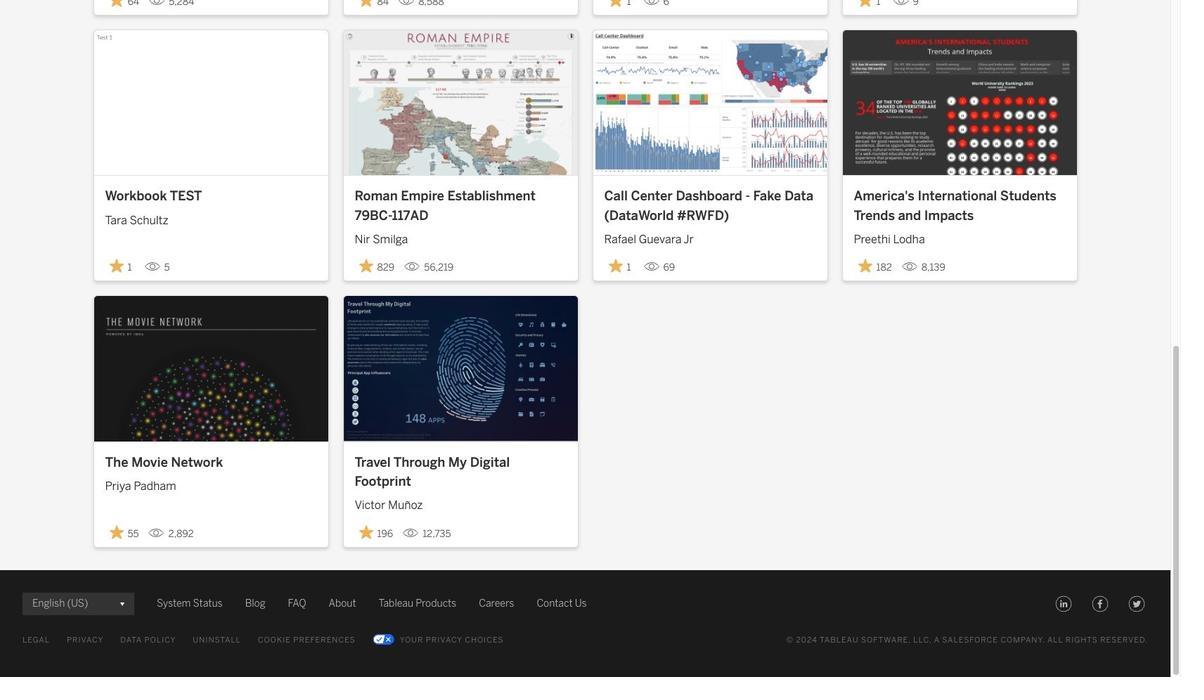 Task type: vqa. For each thing, say whether or not it's contained in the screenshot.
Logo
no



Task type: locate. For each thing, give the bounding box(es) containing it.
workbook thumbnail image
[[94, 30, 328, 175], [344, 30, 578, 175], [593, 30, 828, 175], [843, 30, 1077, 175], [94, 296, 328, 441], [344, 296, 578, 441]]

Remove Favorite button
[[105, 0, 144, 12], [355, 0, 393, 12], [605, 0, 638, 12], [854, 0, 888, 12], [105, 255, 139, 278], [355, 255, 399, 278], [605, 255, 638, 278], [854, 255, 897, 278], [105, 521, 143, 544], [355, 521, 398, 544]]

selected language element
[[32, 593, 125, 615]]

remove favorite image
[[359, 0, 373, 7], [609, 0, 623, 7], [359, 259, 373, 273], [609, 259, 623, 273], [859, 259, 873, 273]]

remove favorite image
[[109, 0, 123, 7], [859, 0, 873, 7], [109, 259, 123, 273], [109, 525, 123, 539], [359, 525, 373, 539]]



